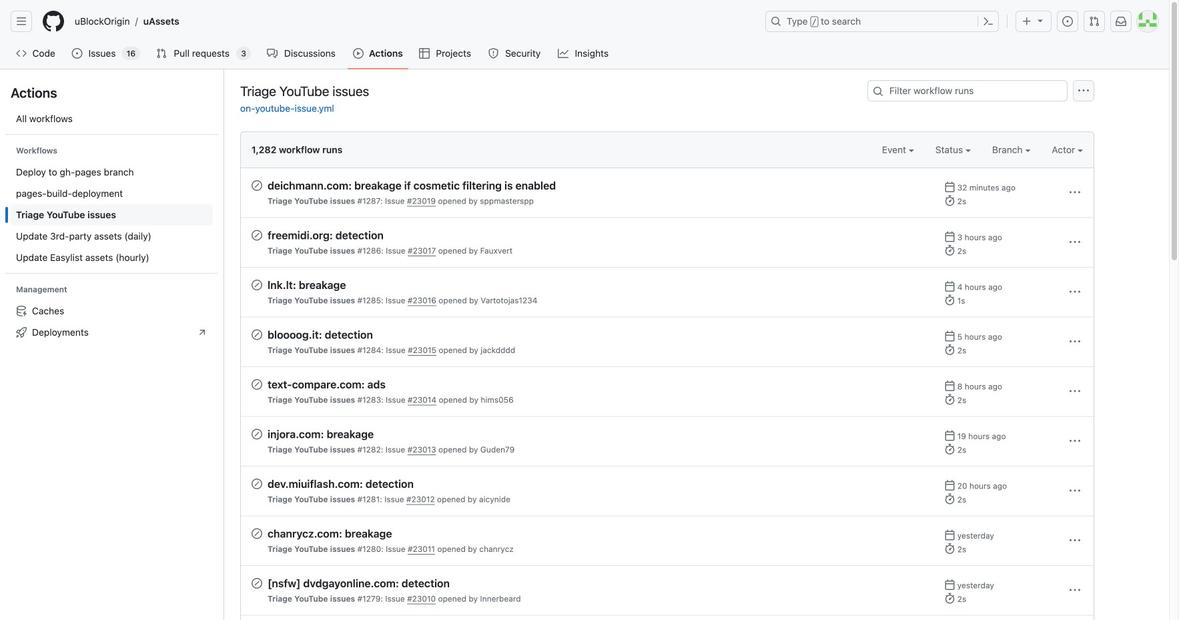 Task type: locate. For each thing, give the bounding box(es) containing it.
4 calendar image from the top
[[945, 480, 956, 491]]

notifications image
[[1116, 16, 1127, 27]]

skipped image
[[252, 180, 262, 191], [252, 230, 262, 241], [252, 329, 262, 340], [252, 379, 262, 390], [252, 429, 262, 440], [252, 528, 262, 539], [252, 578, 262, 589]]

3 show options image from the top
[[1070, 535, 1081, 546]]

calendar image for 2nd run duration image from the top
[[945, 281, 956, 292]]

1 vertical spatial calendar image
[[945, 281, 956, 292]]

1 show options image from the top
[[1070, 187, 1081, 198]]

show options image
[[1070, 187, 1081, 198], [1070, 237, 1081, 248], [1070, 287, 1081, 297], [1070, 386, 1081, 397], [1070, 436, 1081, 447]]

git pull request image
[[156, 48, 167, 59]]

list
[[69, 11, 758, 32], [11, 162, 213, 268], [11, 300, 213, 343]]

2 show options image from the top
[[1070, 486, 1081, 496]]

calendar image for 5th run duration image from the bottom of the page
[[945, 182, 956, 192]]

2 vertical spatial calendar image
[[945, 381, 956, 391]]

0 vertical spatial calendar image
[[945, 231, 956, 242]]

skipped image
[[252, 280, 262, 290], [252, 479, 262, 489]]

None search field
[[868, 80, 1068, 101]]

calendar image for run duration icon associated with fourth show options icon from the top
[[945, 381, 956, 391]]

calendar image
[[945, 182, 956, 192], [945, 331, 956, 342], [945, 430, 956, 441], [945, 480, 956, 491], [945, 530, 956, 540], [945, 580, 956, 590]]

show options image for 3rd run duration image from the bottom
[[1070, 336, 1081, 347]]

1 skipped image from the top
[[252, 180, 262, 191]]

2 run duration image from the top
[[945, 394, 956, 405]]

kebab horizontal image
[[1079, 85, 1090, 96]]

calendar image for run duration icon associated with second show options icon from the top
[[945, 231, 956, 242]]

7 skipped image from the top
[[252, 578, 262, 589]]

5 calendar image from the top
[[945, 530, 956, 540]]

run duration image for 5th show options icon
[[945, 444, 956, 455]]

play image
[[353, 48, 364, 59]]

6 calendar image from the top
[[945, 580, 956, 590]]

show options image
[[1070, 336, 1081, 347], [1070, 486, 1081, 496], [1070, 535, 1081, 546], [1070, 585, 1081, 596]]

2 show options image from the top
[[1070, 237, 1081, 248]]

5 skipped image from the top
[[252, 429, 262, 440]]

4 show options image from the top
[[1070, 585, 1081, 596]]

1 run duration image from the top
[[945, 195, 956, 206]]

run duration image
[[945, 195, 956, 206], [945, 295, 956, 305], [945, 345, 956, 355], [945, 543, 956, 554], [945, 593, 956, 604]]

1 skipped image from the top
[[252, 280, 262, 290]]

4 skipped image from the top
[[252, 379, 262, 390]]

skipped image for third calendar image from the top of the page
[[252, 429, 262, 440]]

3 calendar image from the top
[[945, 381, 956, 391]]

0 vertical spatial skipped image
[[252, 280, 262, 290]]

issue opened image
[[1063, 16, 1074, 27]]

3 run duration image from the top
[[945, 444, 956, 455]]

1 calendar image from the top
[[945, 182, 956, 192]]

1 calendar image from the top
[[945, 231, 956, 242]]

1 run duration image from the top
[[945, 245, 956, 256]]

search image
[[873, 86, 884, 97]]

4 run duration image from the top
[[945, 543, 956, 554]]

2 calendar image from the top
[[945, 331, 956, 342]]

run duration image
[[945, 245, 956, 256], [945, 394, 956, 405], [945, 444, 956, 455], [945, 494, 956, 504]]

2 calendar image from the top
[[945, 281, 956, 292]]

0 vertical spatial list
[[69, 11, 758, 32]]

4 run duration image from the top
[[945, 494, 956, 504]]

skipped image for 4th run duration image from the top's calendar image
[[252, 528, 262, 539]]

1 show options image from the top
[[1070, 336, 1081, 347]]

1 vertical spatial skipped image
[[252, 479, 262, 489]]

2 skipped image from the top
[[252, 479, 262, 489]]

calendar image
[[945, 231, 956, 242], [945, 281, 956, 292], [945, 381, 956, 391]]

5 show options image from the top
[[1070, 436, 1081, 447]]

comment discussion image
[[267, 48, 278, 59]]

3 skipped image from the top
[[252, 329, 262, 340]]

calendar image for 3rd run duration image from the bottom
[[945, 331, 956, 342]]

skipped image for run duration icon corresponding to 2nd show options image from the top
[[252, 479, 262, 489]]

6 skipped image from the top
[[252, 528, 262, 539]]



Task type: vqa. For each thing, say whether or not it's contained in the screenshot.
right ISSUE OPENED Image
yes



Task type: describe. For each thing, give the bounding box(es) containing it.
table image
[[419, 48, 430, 59]]

shield image
[[488, 48, 499, 59]]

2 vertical spatial list
[[11, 300, 213, 343]]

4 show options image from the top
[[1070, 386, 1081, 397]]

3 calendar image from the top
[[945, 430, 956, 441]]

skipped image for 2nd run duration image from the top
[[252, 280, 262, 290]]

3 run duration image from the top
[[945, 345, 956, 355]]

skipped image for calendar image associated with fifth run duration image from the top of the page
[[252, 578, 262, 589]]

skipped image for calendar image related to 3rd run duration image from the bottom
[[252, 329, 262, 340]]

skipped image for calendar image related to 5th run duration image from the bottom of the page
[[252, 180, 262, 191]]

1 vertical spatial list
[[11, 162, 213, 268]]

issue opened image
[[72, 48, 82, 59]]

5 run duration image from the top
[[945, 593, 956, 604]]

calendar image for fifth run duration image from the top of the page
[[945, 580, 956, 590]]

command palette image
[[983, 16, 994, 27]]

2 run duration image from the top
[[945, 295, 956, 305]]

calendar image for 4th run duration image from the top
[[945, 530, 956, 540]]

run duration image for second show options icon from the top
[[945, 245, 956, 256]]

run duration image for fourth show options icon from the top
[[945, 394, 956, 405]]

code image
[[16, 48, 27, 59]]

Filter workflow runs search field
[[868, 80, 1068, 101]]

triangle down image
[[1036, 15, 1046, 26]]

homepage image
[[43, 11, 64, 32]]

graph image
[[558, 48, 569, 59]]

git pull request image
[[1090, 16, 1100, 27]]

show options image for 4th run duration image from the top
[[1070, 535, 1081, 546]]

2 skipped image from the top
[[252, 230, 262, 241]]

run duration image for 2nd show options image from the top
[[945, 494, 956, 504]]

3 show options image from the top
[[1070, 287, 1081, 297]]

show options image for fifth run duration image from the top of the page
[[1070, 585, 1081, 596]]

plus image
[[1022, 16, 1033, 27]]



